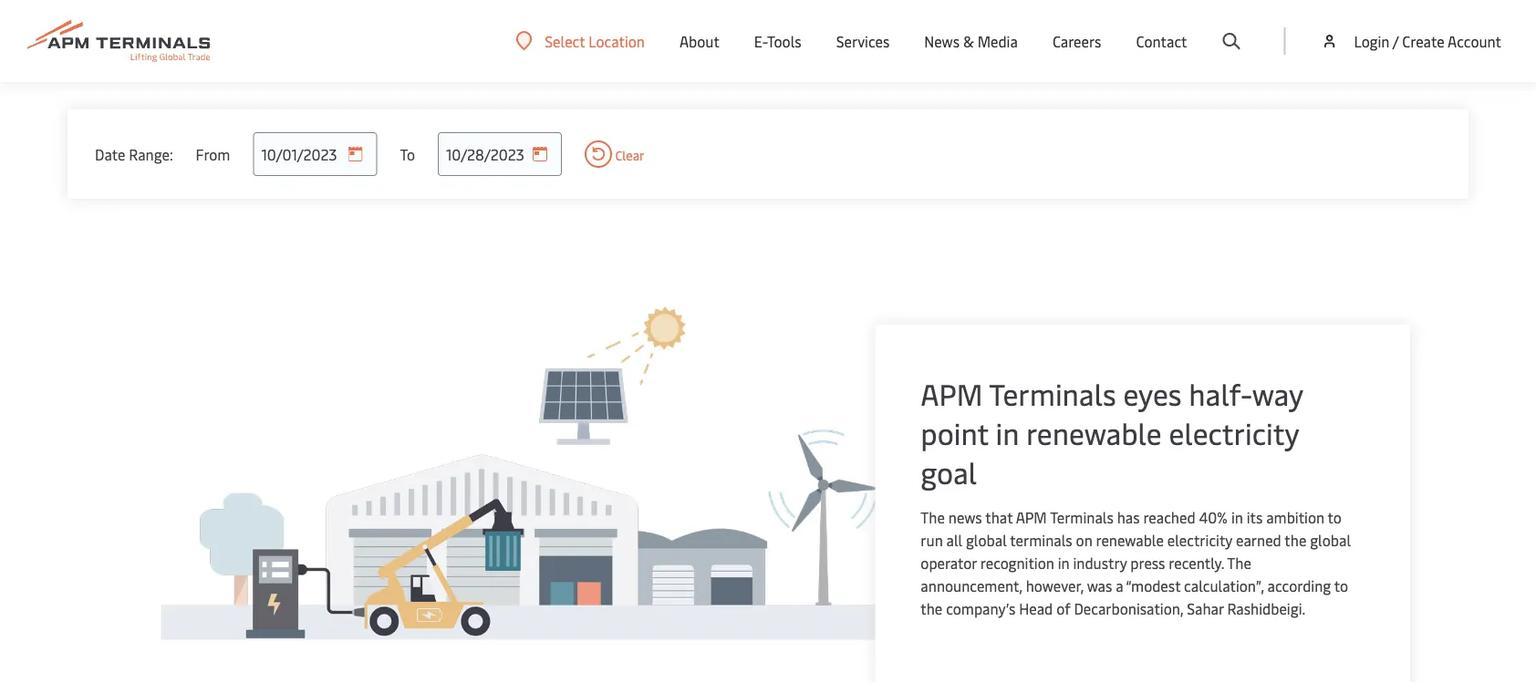 Task type: describe. For each thing, give the bounding box(es) containing it.
select location button
[[516, 31, 645, 51]]

apm inside the news that apm terminals has reached 40% in its ambition to run all global terminals on renewable electricity earned the global operator recognition in industry press recently. the announcement, however, was a "modest calculation", according to the company's head of decarbonisation, sahar rashidbeigi.
[[1016, 507, 1047, 527]]

&
[[963, 31, 974, 51]]

0 horizontal spatial the
[[921, 507, 945, 527]]

0 horizontal spatial the
[[921, 599, 943, 618]]

clear
[[612, 146, 644, 164]]

eyes
[[1123, 374, 1182, 413]]

decarbonisation,
[[1074, 599, 1183, 618]]

terminals
[[1010, 530, 1072, 550]]

recently.
[[1169, 553, 1224, 573]]

date range:
[[95, 144, 173, 164]]

tools
[[767, 31, 801, 51]]

terminals inside apm terminals eyes half-way point in renewable electricity goal
[[989, 374, 1116, 413]]

from
[[196, 144, 230, 164]]

2 global from the left
[[1310, 530, 1351, 550]]

according
[[1268, 576, 1331, 595]]

earned
[[1236, 530, 1281, 550]]

create
[[1402, 31, 1444, 51]]

login
[[1354, 31, 1390, 51]]

231006 decarbonisation 3 image
[[126, 235, 1036, 683]]

careers
[[1052, 31, 1101, 51]]

0 vertical spatial to
[[1328, 507, 1342, 527]]

select location
[[545, 31, 645, 51]]

news & media button
[[924, 0, 1018, 82]]

0 vertical spatial the
[[1285, 530, 1306, 550]]

way
[[1252, 374, 1303, 413]]

all
[[946, 530, 962, 550]]

operator
[[921, 553, 977, 573]]

apm terminals eyes half-way point in renewable electricity goal
[[921, 374, 1303, 491]]

the news that apm terminals has reached 40% in its ambition to run all global terminals on renewable electricity earned the global operator recognition in industry press recently. the announcement, however, was a "modest calculation", according to the company's head of decarbonisation, sahar rashidbeigi.
[[921, 507, 1351, 618]]

news
[[924, 31, 960, 51]]

goal
[[921, 452, 977, 491]]

has
[[1117, 507, 1140, 527]]

location
[[589, 31, 645, 51]]

rashidbeigi.
[[1227, 599, 1305, 618]]

40%
[[1199, 507, 1228, 527]]

head
[[1019, 599, 1053, 618]]

recognition
[[980, 553, 1054, 573]]

terminals inside the news that apm terminals has reached 40% in its ambition to run all global terminals on renewable electricity earned the global operator recognition in industry press recently. the announcement, however, was a "modest calculation", according to the company's head of decarbonisation, sahar rashidbeigi.
[[1050, 507, 1114, 527]]

ambition
[[1266, 507, 1324, 527]]

reached
[[1143, 507, 1195, 527]]

company's
[[946, 599, 1015, 618]]

electricity inside the news that apm terminals has reached 40% in its ambition to run all global terminals on renewable electricity earned the global operator recognition in industry press recently. the announcement, however, was a "modest calculation", according to the company's head of decarbonisation, sahar rashidbeigi.
[[1167, 530, 1232, 550]]

was
[[1087, 576, 1112, 595]]

1 horizontal spatial the
[[1227, 553, 1251, 573]]

range:
[[129, 144, 173, 164]]

1 vertical spatial in
[[1231, 507, 1243, 527]]

services button
[[836, 0, 890, 82]]

industry
[[1073, 553, 1127, 573]]

renewable inside apm terminals eyes half-way point in renewable electricity goal
[[1026, 413, 1162, 452]]

contact button
[[1136, 0, 1187, 82]]

a
[[1116, 576, 1123, 595]]

clear button
[[585, 140, 644, 168]]

2 vertical spatial in
[[1058, 553, 1070, 573]]



Task type: vqa. For each thing, say whether or not it's contained in the screenshot.
the leftmost "in"
yes



Task type: locate. For each thing, give the bounding box(es) containing it.
on
[[1076, 530, 1092, 550]]

point
[[921, 413, 988, 452]]

of
[[1056, 599, 1070, 618]]

1 vertical spatial electricity
[[1167, 530, 1232, 550]]

the
[[921, 507, 945, 527], [1227, 553, 1251, 573]]

its
[[1247, 507, 1263, 527]]

apm
[[921, 374, 983, 413], [1016, 507, 1047, 527]]

1 vertical spatial apm
[[1016, 507, 1047, 527]]

1 horizontal spatial apm
[[1016, 507, 1047, 527]]

run
[[921, 530, 943, 550]]

e-tools button
[[754, 0, 801, 82]]

1 vertical spatial renewable
[[1096, 530, 1164, 550]]

From text field
[[253, 132, 377, 176]]

login / create account link
[[1320, 0, 1501, 82]]

electricity
[[1169, 413, 1299, 452], [1167, 530, 1232, 550]]

renewable
[[1026, 413, 1162, 452], [1096, 530, 1164, 550]]

2 horizontal spatial in
[[1231, 507, 1243, 527]]

date
[[95, 144, 125, 164]]

electricity up recently.
[[1167, 530, 1232, 550]]

however,
[[1026, 576, 1084, 595]]

in up however,
[[1058, 553, 1070, 573]]

1 vertical spatial the
[[921, 599, 943, 618]]

to right the according
[[1334, 576, 1348, 595]]

1 horizontal spatial the
[[1285, 530, 1306, 550]]

the up run
[[921, 507, 945, 527]]

0 vertical spatial in
[[996, 413, 1019, 452]]

/
[[1393, 31, 1399, 51]]

container terminal illustration image
[[67, 0, 523, 18]]

global down ambition
[[1310, 530, 1351, 550]]

in inside apm terminals eyes half-way point in renewable electricity goal
[[996, 413, 1019, 452]]

press
[[1130, 553, 1165, 573]]

sahar
[[1187, 599, 1224, 618]]

1 vertical spatial the
[[1227, 553, 1251, 573]]

careers button
[[1052, 0, 1101, 82]]

contact
[[1136, 31, 1187, 51]]

in
[[996, 413, 1019, 452], [1231, 507, 1243, 527], [1058, 553, 1070, 573]]

e-
[[754, 31, 767, 51]]

global down that
[[966, 530, 1007, 550]]

the down announcement,
[[921, 599, 943, 618]]

"modest
[[1126, 576, 1181, 595]]

select
[[545, 31, 585, 51]]

0 vertical spatial apm
[[921, 374, 983, 413]]

0 vertical spatial renewable
[[1026, 413, 1162, 452]]

electricity inside apm terminals eyes half-way point in renewable electricity goal
[[1169, 413, 1299, 452]]

in left its at right bottom
[[1231, 507, 1243, 527]]

services
[[836, 31, 890, 51]]

about
[[680, 31, 720, 51]]

apm terminals eyes half-way point in renewable electricity goal link
[[921, 374, 1355, 491]]

renewable inside the news that apm terminals has reached 40% in its ambition to run all global terminals on renewable electricity earned the global operator recognition in industry press recently. the announcement, however, was a "modest calculation", according to the company's head of decarbonisation, sahar rashidbeigi.
[[1096, 530, 1164, 550]]

that
[[985, 507, 1013, 527]]

login / create account
[[1354, 31, 1501, 51]]

news
[[948, 507, 982, 527]]

0 vertical spatial terminals
[[989, 374, 1116, 413]]

media
[[978, 31, 1018, 51]]

terminals
[[989, 374, 1116, 413], [1050, 507, 1114, 527]]

announcement,
[[921, 576, 1022, 595]]

1 vertical spatial terminals
[[1050, 507, 1114, 527]]

electricity up 40%
[[1169, 413, 1299, 452]]

to right ambition
[[1328, 507, 1342, 527]]

e-tools
[[754, 31, 801, 51]]

to
[[400, 144, 415, 164]]

to
[[1328, 507, 1342, 527], [1334, 576, 1348, 595]]

half-
[[1189, 374, 1252, 413]]

in right point on the bottom of page
[[996, 413, 1019, 452]]

1 vertical spatial to
[[1334, 576, 1348, 595]]

1 horizontal spatial global
[[1310, 530, 1351, 550]]

To text field
[[438, 132, 562, 176]]

calculation",
[[1184, 576, 1264, 595]]

news & media
[[924, 31, 1018, 51]]

1 horizontal spatial in
[[1058, 553, 1070, 573]]

the up calculation",
[[1227, 553, 1251, 573]]

0 vertical spatial electricity
[[1169, 413, 1299, 452]]

0 horizontal spatial apm
[[921, 374, 983, 413]]

global
[[966, 530, 1007, 550], [1310, 530, 1351, 550]]

apm inside apm terminals eyes half-way point in renewable electricity goal
[[921, 374, 983, 413]]

account
[[1448, 31, 1501, 51]]

0 vertical spatial the
[[921, 507, 945, 527]]

apm up "terminals"
[[1016, 507, 1047, 527]]

apm up the goal in the bottom of the page
[[921, 374, 983, 413]]

0 horizontal spatial global
[[966, 530, 1007, 550]]

0 horizontal spatial in
[[996, 413, 1019, 452]]

the down ambition
[[1285, 530, 1306, 550]]

1 global from the left
[[966, 530, 1007, 550]]

the
[[1285, 530, 1306, 550], [921, 599, 943, 618]]

about button
[[680, 0, 720, 82]]



